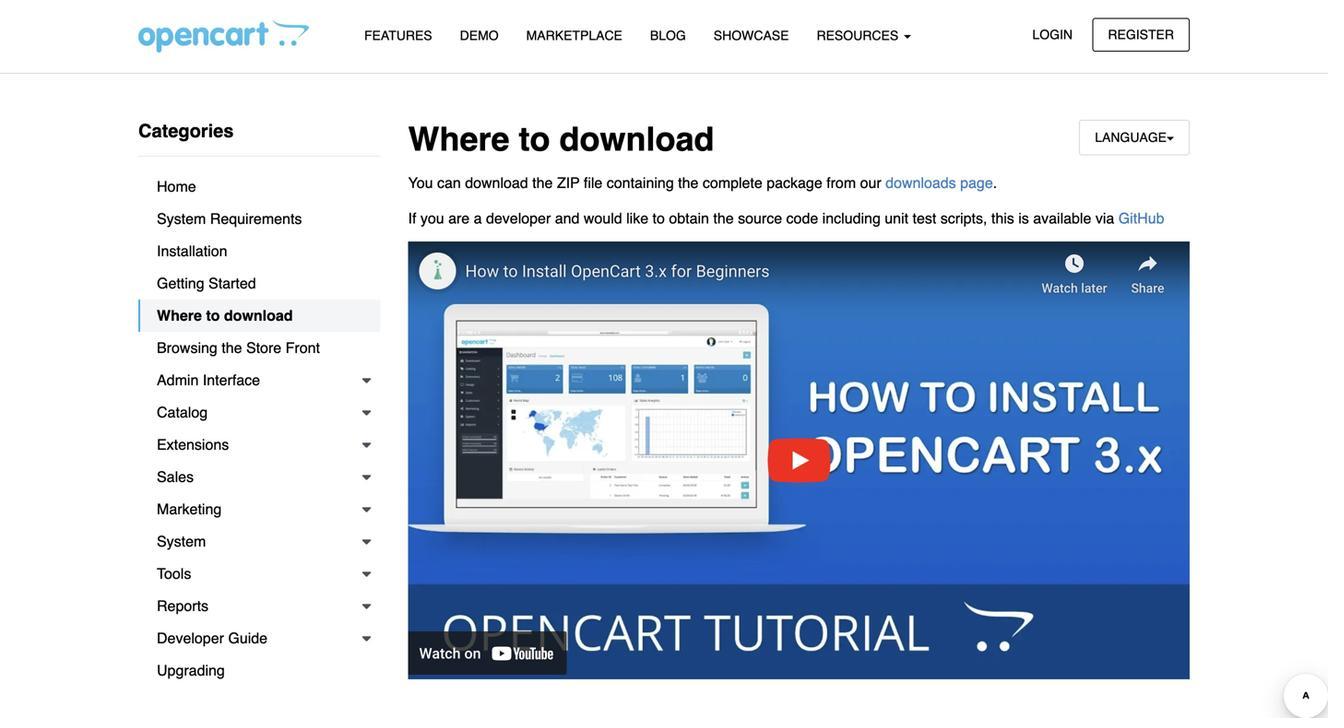 Task type: vqa. For each thing, say whether or not it's contained in the screenshot.
are
yes



Task type: locate. For each thing, give the bounding box(es) containing it.
getting
[[157, 275, 204, 292]]

where down getting
[[157, 307, 202, 324]]

where to download down "started"
[[157, 307, 293, 324]]

the
[[533, 175, 553, 192], [678, 175, 699, 192], [714, 210, 734, 227], [222, 340, 242, 357]]

download up "a"
[[465, 175, 528, 192]]

to inside where to download link
[[206, 307, 220, 324]]

2 horizontal spatial to
[[653, 210, 665, 227]]

file
[[584, 175, 603, 192]]

0 vertical spatial download
[[560, 120, 715, 159]]

0 horizontal spatial where to download
[[157, 307, 293, 324]]

installation
[[157, 243, 227, 260]]

download down getting started 'link'
[[224, 307, 293, 324]]

0 horizontal spatial where
[[157, 307, 202, 324]]

requirements
[[210, 210, 302, 227]]

system down home
[[157, 210, 206, 227]]

features link
[[351, 19, 446, 52]]

this
[[992, 210, 1015, 227]]

0 vertical spatial where
[[408, 120, 510, 159]]

downloads
[[886, 175, 957, 192]]

available
[[1034, 210, 1092, 227]]

0 horizontal spatial to
[[206, 307, 220, 324]]

blog
[[650, 28, 686, 43]]

admin interface link
[[138, 364, 381, 397]]

login
[[1033, 27, 1073, 42]]

system
[[157, 210, 206, 227], [157, 533, 206, 550]]

tools link
[[138, 558, 381, 591]]

system up tools
[[157, 533, 206, 550]]

started
[[209, 275, 256, 292]]

2 vertical spatial to
[[206, 307, 220, 324]]

would
[[584, 210, 622, 227]]

1 horizontal spatial where
[[408, 120, 510, 159]]

0 vertical spatial system
[[157, 210, 206, 227]]

obtain
[[669, 210, 709, 227]]

zip
[[557, 175, 580, 192]]

to right like
[[653, 210, 665, 227]]

to up developer at the left
[[519, 120, 550, 159]]

downloads page link
[[886, 175, 993, 192]]

browsing
[[157, 340, 218, 357]]

upgrading link
[[138, 655, 381, 687]]

extensions link
[[138, 429, 381, 461]]

admin interface
[[157, 372, 260, 389]]

where to download up the zip
[[408, 120, 715, 159]]

the left store
[[222, 340, 242, 357]]

opencart - open source shopping cart solution image
[[138, 19, 309, 53]]

2 horizontal spatial download
[[560, 120, 715, 159]]

where to download
[[408, 120, 715, 159], [157, 307, 293, 324]]

1 horizontal spatial to
[[519, 120, 550, 159]]

where up can
[[408, 120, 510, 159]]

like
[[627, 210, 649, 227]]

github
[[1119, 210, 1165, 227]]

categories
[[138, 120, 234, 142]]

0 horizontal spatial download
[[224, 307, 293, 324]]

upgrading
[[157, 662, 225, 680]]

resources link
[[803, 19, 926, 52]]

to
[[519, 120, 550, 159], [653, 210, 665, 227], [206, 307, 220, 324]]

1 horizontal spatial download
[[465, 175, 528, 192]]

1 vertical spatial to
[[653, 210, 665, 227]]

catalog link
[[138, 397, 381, 429]]

sales link
[[138, 461, 381, 494]]

developer guide link
[[138, 623, 381, 655]]

download up the containing
[[560, 120, 715, 159]]

1 vertical spatial system
[[157, 533, 206, 550]]

to down getting started
[[206, 307, 220, 324]]

1 system from the top
[[157, 210, 206, 227]]

where to download link
[[138, 300, 381, 332]]

page
[[961, 175, 993, 192]]

admin
[[157, 372, 199, 389]]

download
[[560, 120, 715, 159], [465, 175, 528, 192], [224, 307, 293, 324]]

register
[[1109, 27, 1175, 42]]

0 vertical spatial where to download
[[408, 120, 715, 159]]

sales
[[157, 469, 194, 486]]

code
[[787, 210, 819, 227]]

marketing link
[[138, 494, 381, 526]]

language button
[[1080, 120, 1190, 155]]

getting started link
[[138, 268, 381, 300]]

system inside 'link'
[[157, 533, 206, 550]]

2 system from the top
[[157, 533, 206, 550]]

marketplace link
[[513, 19, 637, 52]]

package
[[767, 175, 823, 192]]

where
[[408, 120, 510, 159], [157, 307, 202, 324]]

are
[[448, 210, 470, 227]]



Task type: describe. For each thing, give the bounding box(es) containing it.
including
[[823, 210, 881, 227]]

0 vertical spatial to
[[519, 120, 550, 159]]

system link
[[138, 526, 381, 558]]

containing
[[607, 175, 674, 192]]

browsing the store front
[[157, 340, 320, 357]]

demo
[[460, 28, 499, 43]]

1 vertical spatial download
[[465, 175, 528, 192]]

features
[[364, 28, 432, 43]]

and
[[555, 210, 580, 227]]

our
[[860, 175, 882, 192]]

1 horizontal spatial where to download
[[408, 120, 715, 159]]

login link
[[1017, 18, 1089, 52]]

blog link
[[637, 19, 700, 52]]

you
[[408, 175, 433, 192]]

resources
[[817, 28, 902, 43]]

developer guide
[[157, 630, 268, 647]]

the right obtain
[[714, 210, 734, 227]]

tools
[[157, 566, 191, 583]]

the up obtain
[[678, 175, 699, 192]]

register link
[[1093, 18, 1190, 52]]

1 vertical spatial where
[[157, 307, 202, 324]]

interface
[[203, 372, 260, 389]]

browsing the store front link
[[138, 332, 381, 364]]

installation link
[[138, 235, 381, 268]]

can
[[437, 175, 461, 192]]

a
[[474, 210, 482, 227]]

demo link
[[446, 19, 513, 52]]

system requirements link
[[138, 203, 381, 235]]

catalog
[[157, 404, 208, 421]]

marketing
[[157, 501, 222, 518]]

marketplace
[[527, 28, 623, 43]]

you
[[421, 210, 444, 227]]

via
[[1096, 210, 1115, 227]]

system requirements
[[157, 210, 302, 227]]

showcase
[[714, 28, 789, 43]]

getting started
[[157, 275, 256, 292]]

system for system requirements
[[157, 210, 206, 227]]

you can download the zip file containing the complete package from our downloads page .
[[408, 175, 998, 192]]

test
[[913, 210, 937, 227]]

complete
[[703, 175, 763, 192]]

scripts,
[[941, 210, 988, 227]]

store
[[246, 340, 282, 357]]

2 vertical spatial download
[[224, 307, 293, 324]]

developer
[[486, 210, 551, 227]]

github link
[[1119, 210, 1165, 227]]

the left the zip
[[533, 175, 553, 192]]

front
[[286, 340, 320, 357]]

unit
[[885, 210, 909, 227]]

home
[[157, 178, 196, 195]]

guide
[[228, 630, 268, 647]]

developer
[[157, 630, 224, 647]]

is
[[1019, 210, 1030, 227]]

from
[[827, 175, 856, 192]]

if
[[408, 210, 416, 227]]

1 vertical spatial where to download
[[157, 307, 293, 324]]

source
[[738, 210, 783, 227]]

reports
[[157, 598, 209, 615]]

reports link
[[138, 591, 381, 623]]

home link
[[138, 171, 381, 203]]

showcase link
[[700, 19, 803, 52]]

.
[[993, 175, 998, 192]]

system for system
[[157, 533, 206, 550]]

if you are a developer and would like to obtain the source code including unit test scripts, this is available via github
[[408, 210, 1165, 227]]

language
[[1095, 130, 1167, 145]]

extensions
[[157, 436, 229, 454]]



